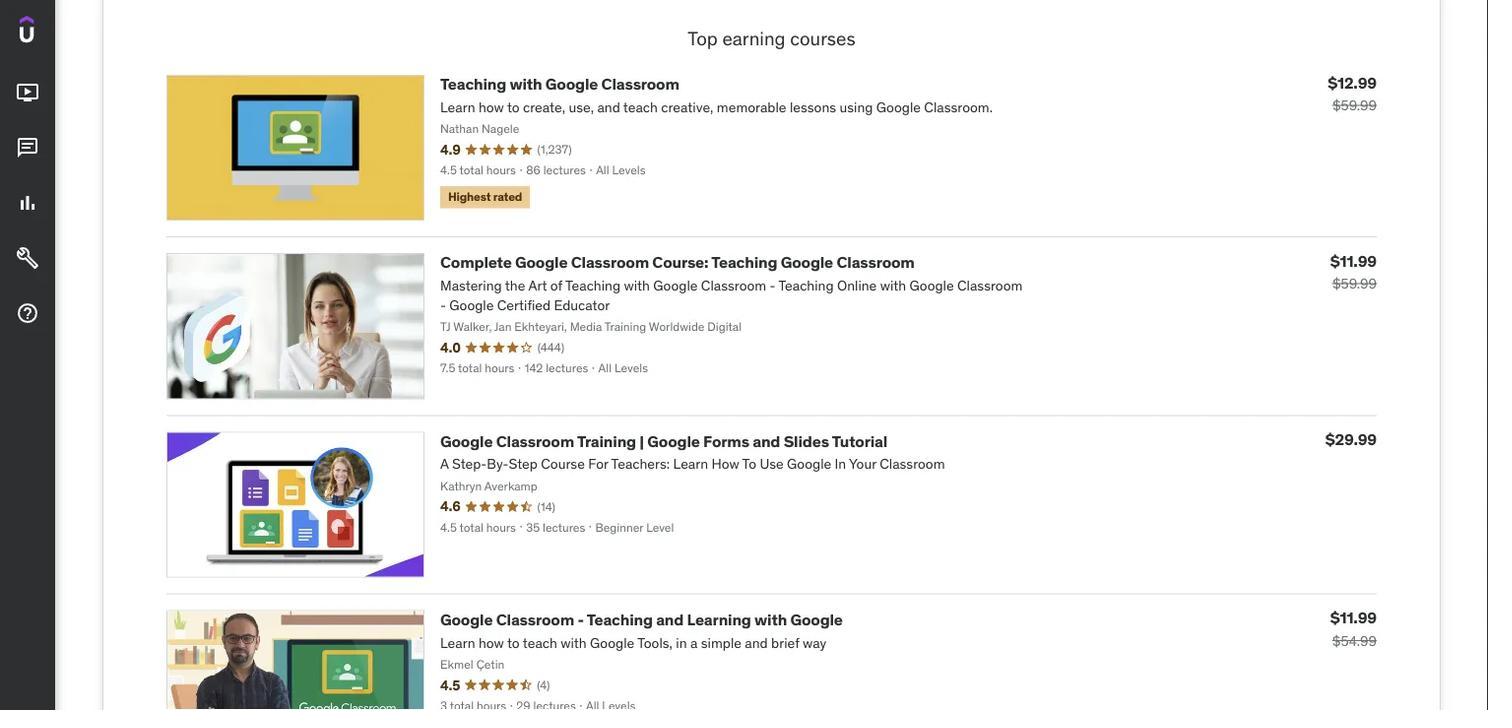 Task type: locate. For each thing, give the bounding box(es) containing it.
digital
[[707, 319, 742, 334]]

total
[[459, 162, 483, 178], [458, 360, 482, 375], [459, 519, 483, 535]]

levels up |
[[615, 360, 648, 375]]

mastering
[[440, 277, 502, 294]]

2 vertical spatial medium image
[[16, 302, 39, 325]]

1 vertical spatial how
[[479, 634, 504, 651]]

$11.99 $59.99
[[1330, 251, 1377, 293]]

35
[[526, 519, 540, 535]]

teaching left online
[[779, 277, 834, 294]]

1 vertical spatial $11.99
[[1330, 608, 1377, 628]]

all down the media
[[598, 360, 612, 375]]

and right use,
[[597, 98, 620, 116]]

0 vertical spatial $59.99
[[1332, 96, 1377, 114]]

4.5 down 4.9
[[440, 162, 457, 178]]

0 vertical spatial $11.99
[[1330, 251, 1377, 271]]

how inside teaching with google classroom learn how to create, use, and teach creative, memorable lessons using google classroom. nathan nagele
[[479, 98, 504, 116]]

2 $11.99 from the top
[[1330, 608, 1377, 628]]

hours left 35
[[486, 519, 516, 535]]

to
[[507, 98, 520, 116], [507, 634, 520, 651]]

0 vertical spatial 4.5 total hours
[[440, 162, 516, 178]]

0 vertical spatial -
[[770, 277, 776, 294]]

1 4.5 from the top
[[440, 162, 457, 178]]

1 vertical spatial $59.99
[[1332, 275, 1377, 293]]

google classroom - teaching and learning with google learn how to teach with google tools, in a simple and brief way ekmel çetin
[[440, 609, 843, 672]]

online
[[837, 277, 877, 294]]

0 vertical spatial how
[[479, 98, 504, 116]]

2 vertical spatial lectures
[[543, 519, 585, 535]]

and up use on the bottom of the page
[[753, 431, 780, 451]]

-
[[770, 277, 776, 294], [440, 296, 446, 314], [578, 609, 584, 630]]

and inside teaching with google classroom learn how to create, use, and teach creative, memorable lessons using google classroom. nathan nagele
[[597, 98, 620, 116]]

levels for teaching with google classroom
[[612, 162, 646, 178]]

learn left the how
[[673, 455, 708, 473]]

4.6
[[440, 497, 460, 515]]

how inside google classroom - teaching and learning with google learn how to teach with google tools, in a simple and brief way ekmel çetin
[[479, 634, 504, 651]]

1 medium image from the top
[[16, 81, 39, 105]]

lectures down 14 reviews element
[[543, 519, 585, 535]]

teaching up nathan
[[440, 74, 506, 94]]

with right online
[[880, 277, 906, 294]]

with up the create,
[[510, 74, 542, 94]]

(14)
[[537, 499, 555, 514]]

certified
[[497, 296, 551, 314]]

2 $59.99 from the top
[[1332, 275, 1377, 293]]

0 vertical spatial 4.5
[[440, 162, 457, 178]]

1 vertical spatial lectures
[[546, 360, 588, 375]]

hours up rated
[[486, 162, 516, 178]]

lectures for google
[[546, 360, 588, 375]]

google
[[545, 74, 598, 94], [876, 98, 921, 116], [515, 252, 568, 272], [781, 252, 833, 272], [653, 277, 698, 294], [910, 277, 954, 294], [449, 296, 494, 314], [440, 431, 493, 451], [647, 431, 700, 451], [787, 455, 831, 473], [440, 609, 493, 630], [790, 609, 843, 630], [590, 634, 634, 651]]

1 horizontal spatial -
[[578, 609, 584, 630]]

teaching with google classroom learn how to create, use, and teach creative, memorable lessons using google classroom. nathan nagele
[[440, 74, 993, 137]]

4.5 total hours up highest rated
[[440, 162, 516, 178]]

lectures down 1237 reviews element
[[543, 162, 586, 178]]

rated
[[493, 189, 522, 204]]

training
[[605, 319, 646, 334], [577, 431, 636, 451]]

course:
[[652, 252, 708, 272]]

1 vertical spatial teach
[[523, 634, 557, 651]]

4.9
[[440, 140, 460, 158]]

by-
[[487, 455, 509, 473]]

teaching up educator on the left top of page
[[565, 277, 621, 294]]

0 vertical spatial teach
[[623, 98, 658, 116]]

$11.99 $54.99
[[1330, 608, 1377, 650]]

learn inside google classroom training | google forms and slides tutorial a step-by-step course for teachers: learn how to use google in your classroom kathryn averkamp
[[673, 455, 708, 473]]

to inside teaching with google classroom learn how to create, use, and teach creative, memorable lessons using google classroom. nathan nagele
[[507, 98, 520, 116]]

1 horizontal spatial teach
[[623, 98, 658, 116]]

1 vertical spatial hours
[[485, 360, 515, 375]]

0 vertical spatial training
[[605, 319, 646, 334]]

tools,
[[637, 634, 673, 651]]

1 vertical spatial to
[[507, 634, 520, 651]]

all levels down the media
[[598, 360, 648, 375]]

4.5 total hours
[[440, 162, 516, 178], [440, 519, 516, 535]]

0 vertical spatial learn
[[440, 98, 475, 116]]

$59.99 for $11.99
[[1332, 275, 1377, 293]]

teaching with google classroom link
[[440, 74, 679, 94]]

0 vertical spatial all levels
[[596, 162, 646, 178]]

teach
[[623, 98, 658, 116], [523, 634, 557, 651]]

total right 7.5
[[458, 360, 482, 375]]

0 horizontal spatial teach
[[523, 634, 557, 651]]

1 vertical spatial 4.5 total hours
[[440, 519, 516, 535]]

1 vertical spatial learn
[[673, 455, 708, 473]]

training right the media
[[605, 319, 646, 334]]

1 vertical spatial medium image
[[16, 246, 39, 270]]

training inside google classroom training | google forms and slides tutorial a step-by-step course for teachers: learn how to use google in your classroom kathryn averkamp
[[577, 431, 636, 451]]

levels
[[612, 162, 646, 178], [615, 360, 648, 375]]

total for google
[[459, 519, 483, 535]]

$59.99 inside $11.99 $59.99
[[1332, 275, 1377, 293]]

2 vertical spatial learn
[[440, 634, 475, 651]]

7.5
[[440, 360, 455, 375]]

1 vertical spatial 4.5
[[440, 519, 457, 535]]

google classroom - teaching and learning with google link
[[440, 609, 843, 630]]

teachers:
[[611, 455, 670, 473]]

total down '4.6'
[[459, 519, 483, 535]]

udemy image
[[20, 16, 109, 49]]

4.5
[[440, 162, 457, 178], [440, 519, 457, 535], [440, 676, 460, 694]]

2 vertical spatial 4.5
[[440, 676, 460, 694]]

$59.99
[[1332, 96, 1377, 114], [1332, 275, 1377, 293]]

and
[[597, 98, 620, 116], [753, 431, 780, 451], [656, 609, 684, 630], [745, 634, 768, 651]]

to inside google classroom - teaching and learning with google learn how to teach with google tools, in a simple and brief way ekmel çetin
[[507, 634, 520, 651]]

1 vertical spatial all levels
[[598, 360, 648, 375]]

0 horizontal spatial -
[[440, 296, 446, 314]]

training inside complete google classroom course: teaching google classroom mastering the art of teaching with google classroom - teaching online with google classroom - google certified educator tj walker, jan ekhteyari, media training worldwide digital
[[605, 319, 646, 334]]

hours
[[486, 162, 516, 178], [485, 360, 515, 375], [486, 519, 516, 535]]

all levels right 86 lectures
[[596, 162, 646, 178]]

lectures
[[543, 162, 586, 178], [546, 360, 588, 375], [543, 519, 585, 535]]

learning
[[687, 609, 751, 630]]

1 $59.99 from the top
[[1332, 96, 1377, 114]]

$11.99
[[1330, 251, 1377, 271], [1330, 608, 1377, 628]]

teaching up the tools,
[[587, 609, 653, 630]]

all
[[596, 162, 609, 178], [598, 360, 612, 375]]

a
[[440, 455, 449, 473]]

1 medium image from the top
[[16, 136, 39, 160]]

teaching inside teaching with google classroom learn how to create, use, and teach creative, memorable lessons using google classroom. nathan nagele
[[440, 74, 506, 94]]

1 how from the top
[[479, 98, 504, 116]]

1 vertical spatial total
[[458, 360, 482, 375]]

4.5 for teaching with google classroom
[[440, 162, 457, 178]]

ekmel
[[440, 657, 473, 672]]

with
[[510, 74, 542, 94], [624, 277, 650, 294], [880, 277, 906, 294], [754, 609, 787, 630], [561, 634, 587, 651]]

teaching
[[440, 74, 506, 94], [711, 252, 777, 272], [565, 277, 621, 294], [779, 277, 834, 294], [587, 609, 653, 630]]

how up çetin at the bottom of the page
[[479, 634, 504, 651]]

4.5 down ekmel
[[440, 676, 460, 694]]

all right 86 lectures
[[596, 162, 609, 178]]

training up for
[[577, 431, 636, 451]]

1 to from the top
[[507, 98, 520, 116]]

how up the nagele
[[479, 98, 504, 116]]

walker,
[[453, 319, 492, 334]]

all levels
[[596, 162, 646, 178], [598, 360, 648, 375]]

top earning courses
[[688, 26, 856, 50]]

1 vertical spatial medium image
[[16, 191, 39, 215]]

in
[[676, 634, 687, 651]]

highest rated
[[448, 189, 522, 204]]

0 vertical spatial all
[[596, 162, 609, 178]]

$54.99
[[1332, 632, 1377, 650]]

levels right 86 lectures
[[612, 162, 646, 178]]

0 vertical spatial medium image
[[16, 136, 39, 160]]

teach left creative,
[[623, 98, 658, 116]]

complete
[[440, 252, 512, 272]]

how
[[479, 98, 504, 116], [479, 634, 504, 651]]

$59.99 inside $12.99 $59.99
[[1332, 96, 1377, 114]]

teaching inside google classroom - teaching and learning with google learn how to teach with google tools, in a simple and brief way ekmel çetin
[[587, 609, 653, 630]]

worldwide
[[649, 319, 705, 334]]

educator
[[554, 296, 610, 314]]

2 vertical spatial hours
[[486, 519, 516, 535]]

total up 'highest'
[[459, 162, 483, 178]]

0 vertical spatial levels
[[612, 162, 646, 178]]

lectures down 444 reviews element
[[546, 360, 588, 375]]

all for complete google classroom course: teaching google classroom
[[598, 360, 612, 375]]

learn
[[440, 98, 475, 116], [673, 455, 708, 473], [440, 634, 475, 651]]

classroom
[[601, 74, 679, 94], [571, 252, 649, 272], [837, 252, 915, 272], [701, 277, 766, 294], [957, 277, 1023, 294], [496, 431, 574, 451], [880, 455, 945, 473], [496, 609, 574, 630]]

learn up ekmel
[[440, 634, 475, 651]]

teach inside teaching with google classroom learn how to create, use, and teach creative, memorable lessons using google classroom. nathan nagele
[[623, 98, 658, 116]]

complete google classroom course: teaching google classroom link
[[440, 252, 915, 272]]

tj
[[440, 319, 451, 334]]

simple
[[701, 634, 742, 651]]

creative,
[[661, 98, 713, 116]]

1 vertical spatial training
[[577, 431, 636, 451]]

1 $11.99 from the top
[[1330, 251, 1377, 271]]

2 vertical spatial -
[[578, 609, 584, 630]]

course
[[541, 455, 585, 473]]

to
[[742, 455, 756, 473]]

in
[[835, 455, 846, 473]]

all levels for teaching with google classroom
[[596, 162, 646, 178]]

2 vertical spatial total
[[459, 519, 483, 535]]

142 lectures
[[525, 360, 588, 375]]

1 4.5 total hours from the top
[[440, 162, 516, 178]]

beginner
[[595, 519, 643, 535]]

slides
[[784, 431, 829, 451]]

(1,237)
[[537, 142, 572, 157]]

medium image
[[16, 136, 39, 160], [16, 191, 39, 215]]

classroom inside google classroom - teaching and learning with google learn how to teach with google tools, in a simple and brief way ekmel çetin
[[496, 609, 574, 630]]

4.5 total hours down '4.6'
[[440, 519, 516, 535]]

way
[[803, 634, 826, 651]]

2 4.5 total hours from the top
[[440, 519, 516, 535]]

2 to from the top
[[507, 634, 520, 651]]

1 vertical spatial levels
[[615, 360, 648, 375]]

classroom inside teaching with google classroom learn how to create, use, and teach creative, memorable lessons using google classroom. nathan nagele
[[601, 74, 679, 94]]

kathryn
[[440, 478, 482, 494]]

hours for complete
[[485, 360, 515, 375]]

level
[[646, 519, 674, 535]]

1 vertical spatial all
[[598, 360, 612, 375]]

0 vertical spatial to
[[507, 98, 520, 116]]

0 vertical spatial medium image
[[16, 81, 39, 105]]

brief
[[771, 634, 799, 651]]

1 vertical spatial -
[[440, 296, 446, 314]]

teach up the (4)
[[523, 634, 557, 651]]

4.5 down '4.6'
[[440, 519, 457, 535]]

learn inside teaching with google classroom learn how to create, use, and teach creative, memorable lessons using google classroom. nathan nagele
[[440, 98, 475, 116]]

2 how from the top
[[479, 634, 504, 651]]

with inside teaching with google classroom learn how to create, use, and teach creative, memorable lessons using google classroom. nathan nagele
[[510, 74, 542, 94]]

hours left 142
[[485, 360, 515, 375]]

2 4.5 from the top
[[440, 519, 457, 535]]

$59.99 for $12.99
[[1332, 96, 1377, 114]]

3 4.5 from the top
[[440, 676, 460, 694]]

medium image
[[16, 81, 39, 105], [16, 246, 39, 270], [16, 302, 39, 325]]

learn up nathan
[[440, 98, 475, 116]]



Task type: vqa. For each thing, say whether or not it's contained in the screenshot.
top Training
yes



Task type: describe. For each thing, give the bounding box(es) containing it.
the
[[505, 277, 525, 294]]

$11.99 for complete google classroom course: teaching google classroom
[[1330, 251, 1377, 271]]

and up "in"
[[656, 609, 684, 630]]

2 horizontal spatial -
[[770, 277, 776, 294]]

and left 'brief'
[[745, 634, 768, 651]]

all for teaching with google classroom
[[596, 162, 609, 178]]

media
[[570, 319, 602, 334]]

0 vertical spatial total
[[459, 162, 483, 178]]

a
[[690, 634, 698, 651]]

142
[[525, 360, 543, 375]]

with down "complete google classroom course: teaching google classroom" link
[[624, 277, 650, 294]]

7.5 total hours
[[440, 360, 515, 375]]

of
[[550, 277, 562, 294]]

google classroom training | google forms and slides tutorial a step-by-step course for teachers: learn how to use google in your classroom kathryn averkamp
[[440, 431, 945, 494]]

beginner level
[[595, 519, 674, 535]]

hours for google
[[486, 519, 516, 535]]

2 medium image from the top
[[16, 191, 39, 215]]

86
[[526, 162, 541, 178]]

classroom.
[[924, 98, 993, 116]]

all levels for complete google classroom course: teaching google classroom
[[598, 360, 648, 375]]

444 reviews element
[[537, 339, 564, 356]]

35 lectures
[[526, 519, 585, 535]]

use,
[[569, 98, 594, 116]]

averkamp
[[484, 478, 537, 494]]

levels for complete google classroom course: teaching google classroom
[[615, 360, 648, 375]]

step-
[[452, 455, 487, 473]]

$29.99
[[1326, 429, 1377, 450]]

earning
[[722, 26, 786, 50]]

$12.99 $59.99
[[1328, 72, 1377, 114]]

4.5 total hours for google classroom training | google forms and slides tutorial
[[440, 519, 516, 535]]

memorable
[[717, 98, 786, 116]]

top
[[688, 26, 718, 50]]

create,
[[523, 98, 565, 116]]

$12.99
[[1328, 72, 1377, 93]]

(444)
[[537, 340, 564, 355]]

lectures for classroom
[[543, 519, 585, 535]]

4.5 total hours for teaching with google classroom
[[440, 162, 516, 178]]

86 lectures
[[526, 162, 586, 178]]

total for complete
[[458, 360, 482, 375]]

çetin
[[476, 657, 505, 672]]

lessons
[[790, 98, 836, 116]]

with up 'brief'
[[754, 609, 787, 630]]

and inside google classroom training | google forms and slides tutorial a step-by-step course for teachers: learn how to use google in your classroom kathryn averkamp
[[753, 431, 780, 451]]

2 medium image from the top
[[16, 246, 39, 270]]

ekhteyari,
[[514, 319, 567, 334]]

|
[[639, 431, 644, 451]]

nathan
[[440, 121, 479, 137]]

with down google classroom - teaching and learning with google link
[[561, 634, 587, 651]]

4.5 for google classroom training | google forms and slides tutorial
[[440, 519, 457, 535]]

(4)
[[537, 677, 550, 693]]

- inside google classroom - teaching and learning with google learn how to teach with google tools, in a simple and brief way ekmel çetin
[[578, 609, 584, 630]]

how
[[712, 455, 739, 473]]

teach inside google classroom - teaching and learning with google learn how to teach with google tools, in a simple and brief way ekmel çetin
[[523, 634, 557, 651]]

4.0
[[440, 338, 461, 356]]

learn inside google classroom - teaching and learning with google learn how to teach with google tools, in a simple and brief way ekmel çetin
[[440, 634, 475, 651]]

1237 reviews element
[[537, 141, 572, 158]]

nagele
[[482, 121, 519, 137]]

$11.99 for google classroom - teaching and learning with google
[[1330, 608, 1377, 628]]

14 reviews element
[[537, 498, 555, 515]]

3 medium image from the top
[[16, 302, 39, 325]]

using
[[840, 98, 873, 116]]

4 reviews element
[[537, 677, 550, 693]]

use
[[760, 455, 784, 473]]

teaching right course: at the left top
[[711, 252, 777, 272]]

your
[[849, 455, 876, 473]]

0 vertical spatial lectures
[[543, 162, 586, 178]]

step
[[509, 455, 538, 473]]

forms
[[703, 431, 749, 451]]

jan
[[494, 319, 512, 334]]

courses
[[790, 26, 856, 50]]

google classroom training | google forms and slides tutorial link
[[440, 431, 888, 451]]

0 vertical spatial hours
[[486, 162, 516, 178]]

complete google classroom course: teaching google classroom mastering the art of teaching with google classroom - teaching online with google classroom - google certified educator tj walker, jan ekhteyari, media training worldwide digital
[[440, 252, 1023, 334]]

art
[[528, 277, 547, 294]]

highest
[[448, 189, 491, 204]]

for
[[588, 455, 608, 473]]

tutorial
[[832, 431, 888, 451]]



